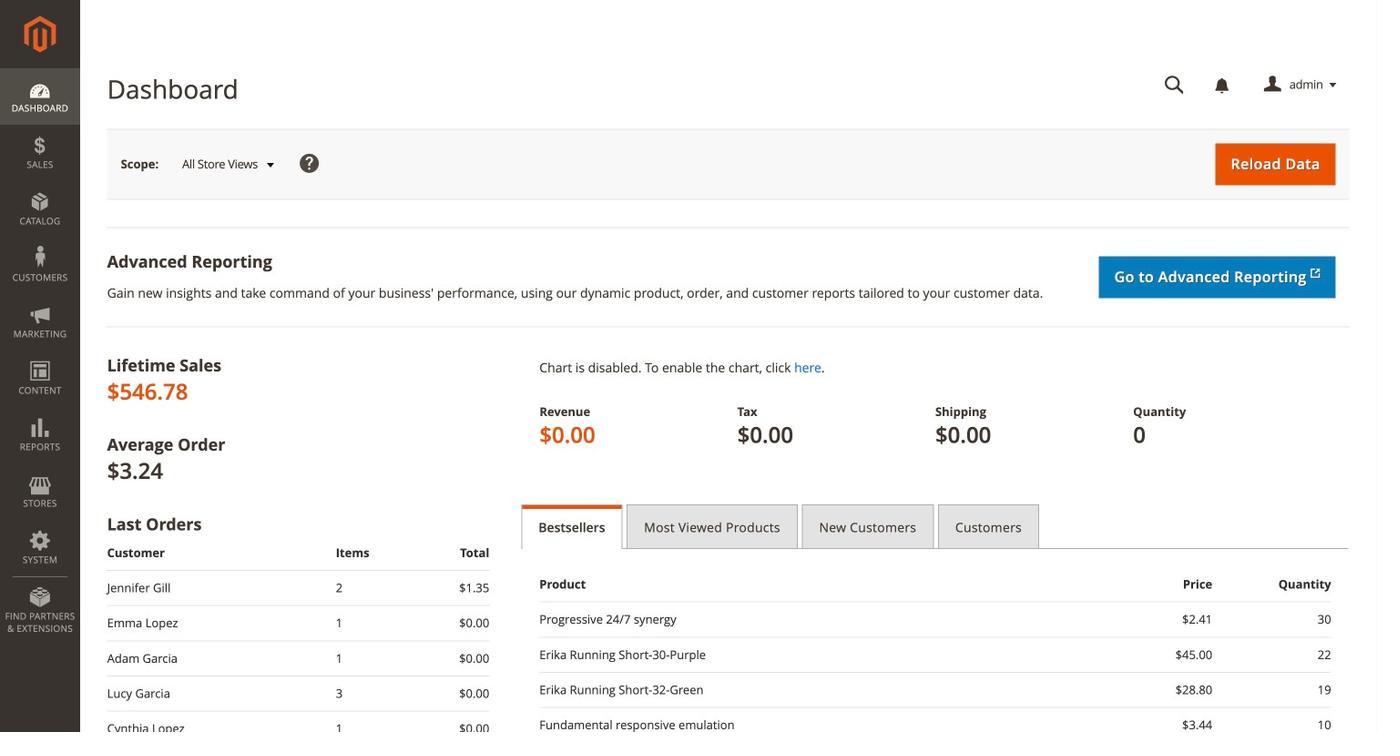 Task type: locate. For each thing, give the bounding box(es) containing it.
menu bar
[[0, 68, 80, 644]]

magento admin panel image
[[24, 15, 56, 53]]

tab list
[[521, 505, 1350, 549]]

None text field
[[1152, 69, 1198, 101]]



